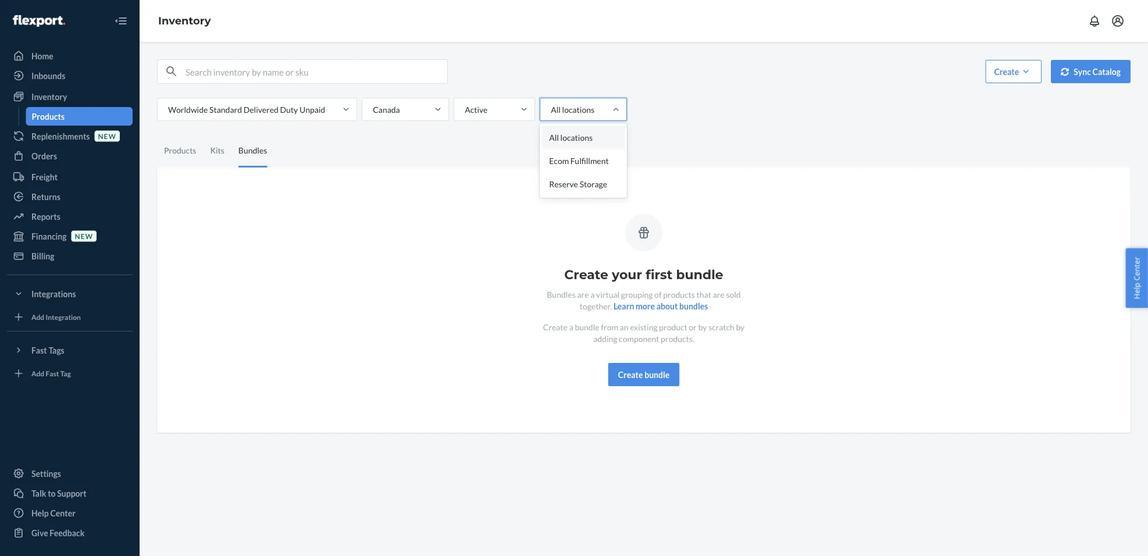 Task type: vqa. For each thing, say whether or not it's contained in the screenshot.
"Add" associated with Zentail
no



Task type: locate. For each thing, give the bounding box(es) containing it.
reports
[[31, 212, 60, 221]]

help center link
[[7, 504, 133, 523]]

0 horizontal spatial a
[[570, 322, 574, 332]]

kits
[[210, 146, 225, 155]]

0 horizontal spatial by
[[699, 322, 707, 332]]

home
[[31, 51, 53, 61]]

bundle up adding
[[575, 322, 600, 332]]

1 vertical spatial bundles
[[547, 290, 576, 299]]

create for create a bundle from an existing product or by scratch by adding component products.
[[543, 322, 568, 332]]

0 horizontal spatial new
[[75, 232, 93, 240]]

2 by from the left
[[737, 322, 745, 332]]

0 horizontal spatial inventory link
[[7, 87, 133, 106]]

new down products link
[[98, 132, 116, 140]]

add integration link
[[7, 308, 133, 327]]

fast tags
[[31, 345, 64, 355]]

fast left 'tags'
[[31, 345, 47, 355]]

create button
[[986, 60, 1043, 83]]

1 vertical spatial new
[[75, 232, 93, 240]]

tag
[[60, 369, 71, 378]]

0 vertical spatial bundles
[[239, 146, 267, 155]]

bundle down component
[[645, 370, 670, 380]]

help center
[[1132, 257, 1143, 299], [31, 508, 76, 518]]

0 horizontal spatial inventory
[[31, 92, 67, 102]]

1 horizontal spatial inventory
[[158, 14, 211, 27]]

a left the from on the right bottom
[[570, 322, 574, 332]]

ecom
[[550, 156, 569, 166]]

bundles left virtual
[[547, 290, 576, 299]]

1 vertical spatial all locations
[[550, 132, 593, 142]]

bundles inside bundles are a virtual grouping of products that are sold together.
[[547, 290, 576, 299]]

0 vertical spatial help center
[[1132, 257, 1143, 299]]

products left kits
[[164, 146, 196, 155]]

tags
[[49, 345, 64, 355]]

all locations
[[551, 104, 595, 114], [550, 132, 593, 142]]

1 vertical spatial inventory link
[[7, 87, 133, 106]]

talk
[[31, 489, 46, 499]]

0 horizontal spatial bundles
[[239, 146, 267, 155]]

new
[[98, 132, 116, 140], [75, 232, 93, 240]]

storage
[[580, 179, 608, 189]]

Search inventory by name or sku text field
[[186, 60, 448, 83]]

add integration
[[31, 313, 81, 321]]

create bundle
[[619, 370, 670, 380]]

fast
[[31, 345, 47, 355], [46, 369, 59, 378]]

0 vertical spatial add
[[31, 313, 44, 321]]

reports link
[[7, 207, 133, 226]]

products up replenishments
[[32, 111, 65, 121]]

0 horizontal spatial help center
[[31, 508, 76, 518]]

1 horizontal spatial help
[[1132, 283, 1143, 299]]

first
[[646, 267, 673, 283]]

replenishments
[[31, 131, 90, 141]]

0 horizontal spatial help
[[31, 508, 49, 518]]

orders
[[31, 151, 57, 161]]

new for financing
[[75, 232, 93, 240]]

a inside create a bundle from an existing product or by scratch by adding component products.
[[570, 322, 574, 332]]

1 vertical spatial fast
[[46, 369, 59, 378]]

are left sold
[[713, 290, 725, 299]]

0 horizontal spatial center
[[50, 508, 76, 518]]

0 vertical spatial fast
[[31, 345, 47, 355]]

scratch
[[709, 322, 735, 332]]

1 horizontal spatial new
[[98, 132, 116, 140]]

are
[[578, 290, 589, 299], [713, 290, 725, 299]]

close navigation image
[[114, 14, 128, 28]]

create inside create a bundle from an existing product or by scratch by adding component products.
[[543, 322, 568, 332]]

1 add from the top
[[31, 313, 44, 321]]

products
[[32, 111, 65, 121], [164, 146, 196, 155]]

worldwide
[[168, 104, 208, 114]]

inventory
[[158, 14, 211, 27], [31, 92, 67, 102]]

0 vertical spatial new
[[98, 132, 116, 140]]

standard
[[210, 104, 242, 114]]

1 vertical spatial products
[[164, 146, 196, 155]]

virtual
[[597, 290, 620, 299]]

active
[[465, 104, 488, 114]]

1 vertical spatial help center
[[31, 508, 76, 518]]

bundle inside button
[[645, 370, 670, 380]]

1 horizontal spatial are
[[713, 290, 725, 299]]

product
[[660, 322, 688, 332]]

1 vertical spatial a
[[570, 322, 574, 332]]

create
[[995, 67, 1020, 77], [565, 267, 609, 283], [543, 322, 568, 332], [619, 370, 643, 380]]

worldwide standard delivered duty unpaid
[[168, 104, 325, 114]]

1 horizontal spatial help center
[[1132, 257, 1143, 299]]

new down reports 'link'
[[75, 232, 93, 240]]

sync alt image
[[1062, 68, 1070, 76]]

add for add integration
[[31, 313, 44, 321]]

settings
[[31, 469, 61, 479]]

1 vertical spatial add
[[31, 369, 44, 378]]

integration
[[46, 313, 81, 321]]

or
[[689, 322, 697, 332]]

0 vertical spatial locations
[[563, 104, 595, 114]]

billing
[[31, 251, 54, 261]]

0 horizontal spatial bundle
[[575, 322, 600, 332]]

reserve
[[550, 179, 579, 189]]

center
[[1132, 257, 1143, 281], [50, 508, 76, 518]]

1 horizontal spatial a
[[591, 290, 595, 299]]

locations
[[563, 104, 595, 114], [561, 132, 593, 142]]

help
[[1132, 283, 1143, 299], [31, 508, 49, 518]]

open notifications image
[[1088, 14, 1102, 28]]

2 add from the top
[[31, 369, 44, 378]]

help center inside help center link
[[31, 508, 76, 518]]

0 horizontal spatial are
[[578, 290, 589, 299]]

add down fast tags
[[31, 369, 44, 378]]

1 horizontal spatial bundles
[[547, 290, 576, 299]]

a inside bundles are a virtual grouping of products that are sold together.
[[591, 290, 595, 299]]

together.
[[580, 301, 612, 311]]

1 are from the left
[[578, 290, 589, 299]]

0 vertical spatial all
[[551, 104, 561, 114]]

learn
[[614, 301, 635, 311]]

2 vertical spatial bundle
[[645, 370, 670, 380]]

freight link
[[7, 168, 133, 186]]

fast left tag
[[46, 369, 59, 378]]

bundles right kits
[[239, 146, 267, 155]]

sync
[[1075, 67, 1092, 77]]

bundle inside create a bundle from an existing product or by scratch by adding component products.
[[575, 322, 600, 332]]

0 vertical spatial bundle
[[677, 267, 724, 283]]

1 horizontal spatial products
[[164, 146, 196, 155]]

1 vertical spatial bundle
[[575, 322, 600, 332]]

1 vertical spatial help
[[31, 508, 49, 518]]

2 are from the left
[[713, 290, 725, 299]]

1 horizontal spatial center
[[1132, 257, 1143, 281]]

are up together. at the bottom of the page
[[578, 290, 589, 299]]

create bundle link
[[609, 363, 680, 386]]

0 vertical spatial a
[[591, 290, 595, 299]]

0 vertical spatial help
[[1132, 283, 1143, 299]]

flexport logo image
[[13, 15, 65, 27]]

bundle
[[677, 267, 724, 283], [575, 322, 600, 332], [645, 370, 670, 380]]

add left integration
[[31, 313, 44, 321]]

0 vertical spatial inventory
[[158, 14, 211, 27]]

component
[[619, 334, 660, 344]]

add
[[31, 313, 44, 321], [31, 369, 44, 378]]

create for create
[[995, 67, 1020, 77]]

2 horizontal spatial bundle
[[677, 267, 724, 283]]

1 vertical spatial center
[[50, 508, 76, 518]]

inventory link
[[158, 14, 211, 27], [7, 87, 133, 106]]

bundle up the "that"
[[677, 267, 724, 283]]

0 vertical spatial center
[[1132, 257, 1143, 281]]

grouping
[[621, 290, 653, 299]]

a
[[591, 290, 595, 299], [570, 322, 574, 332]]

orders link
[[7, 147, 133, 165]]

by right scratch
[[737, 322, 745, 332]]

1 horizontal spatial bundle
[[645, 370, 670, 380]]

ecom fulfillment
[[550, 156, 609, 166]]

0 vertical spatial inventory link
[[158, 14, 211, 27]]

freight
[[31, 172, 58, 182]]

bundles
[[680, 301, 709, 311]]

existing
[[630, 322, 658, 332]]

help inside button
[[1132, 283, 1143, 299]]

by right or
[[699, 322, 707, 332]]

inbounds link
[[7, 66, 133, 85]]

help center button
[[1126, 248, 1149, 308]]

settings link
[[7, 464, 133, 483]]

0 vertical spatial products
[[32, 111, 65, 121]]

a up together. at the bottom of the page
[[591, 290, 595, 299]]

1 horizontal spatial by
[[737, 322, 745, 332]]



Task type: describe. For each thing, give the bounding box(es) containing it.
that
[[697, 290, 712, 299]]

0 vertical spatial all locations
[[551, 104, 595, 114]]

products link
[[26, 107, 133, 126]]

integrations button
[[7, 285, 133, 303]]

products
[[664, 290, 695, 299]]

1 horizontal spatial inventory link
[[158, 14, 211, 27]]

new for replenishments
[[98, 132, 116, 140]]

fulfillment
[[571, 156, 609, 166]]

1 vertical spatial inventory
[[31, 92, 67, 102]]

give feedback
[[31, 528, 85, 538]]

support
[[57, 489, 87, 499]]

add for add fast tag
[[31, 369, 44, 378]]

canada
[[373, 104, 400, 114]]

learn more about bundles button
[[614, 300, 709, 312]]

fast tags button
[[7, 341, 133, 360]]

help center inside help center button
[[1132, 257, 1143, 299]]

reserve storage
[[550, 179, 608, 189]]

create a bundle from an existing product or by scratch by adding component products.
[[543, 322, 745, 344]]

0 horizontal spatial products
[[32, 111, 65, 121]]

sync catalog
[[1075, 67, 1122, 77]]

open account menu image
[[1112, 14, 1126, 28]]

bundles for bundles are a virtual grouping of products that are sold together.
[[547, 290, 576, 299]]

billing link
[[7, 247, 133, 265]]

adding
[[594, 334, 618, 344]]

integrations
[[31, 289, 76, 299]]

financing
[[31, 231, 67, 241]]

give
[[31, 528, 48, 538]]

sync catalog button
[[1052, 60, 1131, 83]]

1 vertical spatial locations
[[561, 132, 593, 142]]

returns link
[[7, 187, 133, 206]]

returns
[[31, 192, 60, 202]]

add fast tag
[[31, 369, 71, 378]]

create bundle button
[[609, 363, 680, 386]]

create for create bundle
[[619, 370, 643, 380]]

inbounds
[[31, 71, 65, 81]]

feedback
[[50, 528, 85, 538]]

create your first bundle
[[565, 267, 724, 283]]

from
[[601, 322, 619, 332]]

bundles are a virtual grouping of products that are sold together.
[[547, 290, 741, 311]]

an
[[620, 322, 629, 332]]

catalog
[[1093, 67, 1122, 77]]

create for create your first bundle
[[565, 267, 609, 283]]

products.
[[661, 334, 695, 344]]

about
[[657, 301, 678, 311]]

duty
[[280, 104, 298, 114]]

unpaid
[[300, 104, 325, 114]]

learn more about bundles
[[614, 301, 709, 311]]

fast inside dropdown button
[[31, 345, 47, 355]]

sold
[[727, 290, 741, 299]]

bundles for bundles
[[239, 146, 267, 155]]

more
[[636, 301, 655, 311]]

of
[[655, 290, 662, 299]]

delivered
[[244, 104, 279, 114]]

add fast tag link
[[7, 364, 133, 383]]

to
[[48, 489, 56, 499]]

your
[[612, 267, 643, 283]]

home link
[[7, 47, 133, 65]]

1 by from the left
[[699, 322, 707, 332]]

1 vertical spatial all
[[550, 132, 559, 142]]

center inside button
[[1132, 257, 1143, 281]]

talk to support
[[31, 489, 87, 499]]

talk to support button
[[7, 484, 133, 503]]

give feedback button
[[7, 524, 133, 542]]



